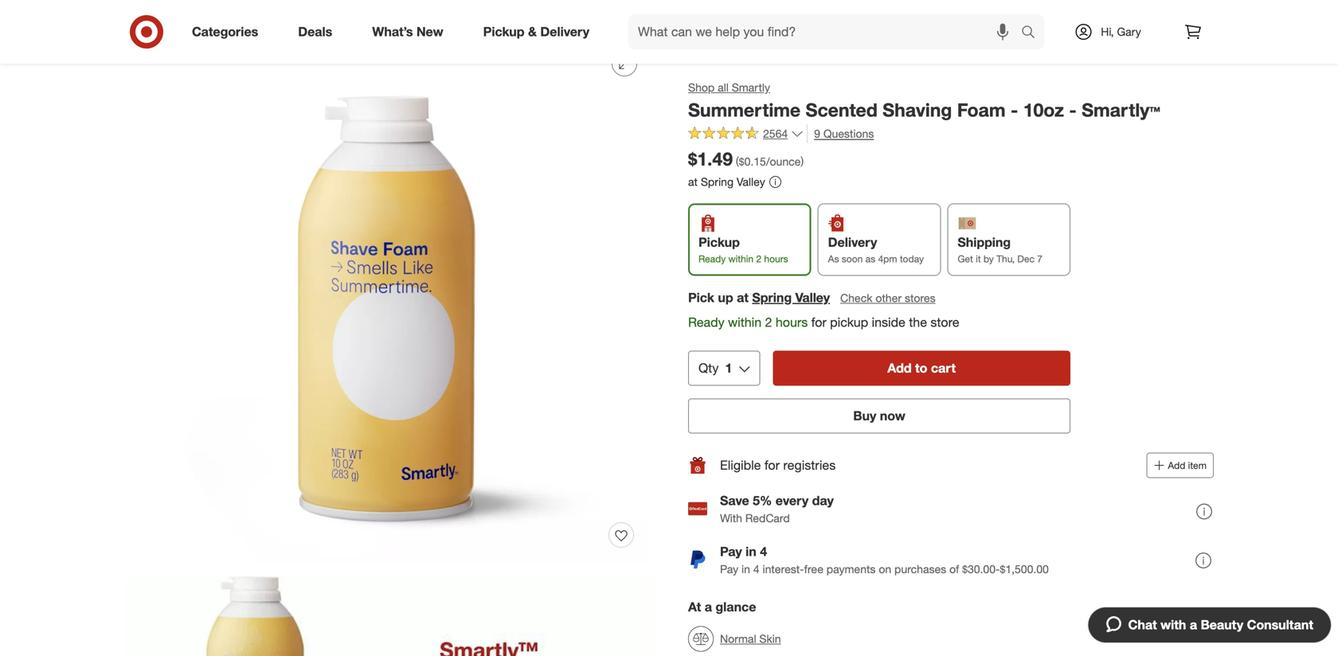 Task type: describe. For each thing, give the bounding box(es) containing it.
shop all smartly summertime scented shaving foam - 10oz - smartly™
[[688, 80, 1160, 121]]

qty 1
[[699, 360, 732, 376]]

1 pay from the top
[[720, 544, 742, 559]]

0 horizontal spatial valley
[[737, 175, 765, 189]]

categories link
[[178, 14, 278, 49]]

save 5% every day with redcard
[[720, 493, 834, 525]]

dec
[[1017, 253, 1035, 265]]

check other stores button
[[840, 289, 936, 307]]

as
[[866, 253, 876, 265]]

interest-
[[763, 562, 804, 576]]

scented
[[806, 99, 878, 121]]

cart
[[931, 360, 956, 376]]

What can we help you find? suggestions appear below search field
[[628, 14, 1025, 49]]

0 vertical spatial spring
[[701, 175, 734, 189]]

search
[[1014, 26, 1052, 41]]

$1,500.00
[[1000, 562, 1049, 576]]

normal skin
[[720, 632, 781, 646]]

chat with a beauty consultant button
[[1088, 607, 1332, 644]]

$0.15
[[739, 155, 766, 169]]

add item button
[[1146, 453, 1214, 478]]

/
[[158, 7, 162, 21]]

buy now
[[853, 408, 905, 424]]

check other stores
[[840, 291, 936, 305]]

on
[[879, 562, 891, 576]]

9 questions link
[[807, 125, 874, 143]]

save
[[720, 493, 749, 508]]

search button
[[1014, 14, 1052, 53]]

with
[[720, 511, 742, 525]]

other
[[876, 291, 902, 305]]

personal care link
[[165, 7, 235, 21]]

eligible for registries
[[720, 457, 836, 473]]

deals
[[298, 24, 332, 39]]

shipping get it by thu, dec 7
[[958, 234, 1043, 265]]

pickup & delivery link
[[470, 14, 609, 49]]

add to cart
[[888, 360, 956, 376]]

smartly™
[[1082, 99, 1160, 121]]

/ounce
[[766, 155, 801, 169]]

1
[[725, 360, 732, 376]]

add for add item
[[1168, 459, 1186, 471]]

2 within from the top
[[728, 315, 762, 330]]

care
[[211, 7, 235, 21]]

payments
[[827, 562, 876, 576]]

categories
[[192, 24, 258, 39]]

summertime scented shaving foam - 10oz - smartly&#8482;, 1 of 9 image
[[124, 38, 650, 564]]

ready within 2 hours for pickup inside the store
[[688, 315, 959, 330]]

1 horizontal spatial 4
[[760, 544, 767, 559]]

pick up at spring valley
[[688, 290, 830, 305]]

chat with a beauty consultant
[[1128, 617, 1314, 633]]

0 vertical spatial in
[[746, 544, 757, 559]]

up
[[718, 290, 733, 305]]

1 vertical spatial hours
[[776, 315, 808, 330]]

2564
[[763, 127, 788, 141]]

shaving
[[883, 99, 952, 121]]

ready inside pickup ready within 2 hours
[[699, 253, 726, 265]]

delivery inside delivery as soon as 4pm today
[[828, 234, 877, 250]]

summertime
[[688, 99, 801, 121]]

add to cart button
[[773, 351, 1071, 386]]

$30.00-
[[962, 562, 1000, 576]]

to
[[915, 360, 927, 376]]

registries
[[783, 457, 836, 473]]

pickup & delivery
[[483, 24, 589, 39]]

0 horizontal spatial delivery
[[540, 24, 589, 39]]

skin
[[759, 632, 781, 646]]

1 horizontal spatial spring
[[752, 290, 792, 305]]

what's
[[372, 24, 413, 39]]

target link
[[124, 7, 155, 21]]

redcard
[[745, 511, 790, 525]]

hours inside pickup ready within 2 hours
[[764, 253, 788, 265]]

what's new link
[[359, 14, 463, 49]]

2 - from the left
[[1069, 99, 1077, 121]]

at
[[688, 599, 701, 615]]

1 vertical spatial in
[[742, 562, 750, 576]]

check
[[840, 291, 873, 305]]

$1.49 ( $0.15 /ounce )
[[688, 148, 804, 170]]

inside
[[872, 315, 906, 330]]

eligible
[[720, 457, 761, 473]]

pickup
[[830, 315, 868, 330]]

item
[[1188, 459, 1207, 471]]

10oz
[[1023, 99, 1064, 121]]

as
[[828, 253, 839, 265]]

$1.49
[[688, 148, 733, 170]]

1 vertical spatial valley
[[795, 290, 830, 305]]

store
[[931, 315, 959, 330]]

2 inside pickup ready within 2 hours
[[756, 253, 762, 265]]



Task type: vqa. For each thing, say whether or not it's contained in the screenshot.
FREE SHIPPING * * EXCLUSIONS APPLY. related to $299.99
no



Task type: locate. For each thing, give the bounding box(es) containing it.
purchases
[[895, 562, 946, 576]]

4pm
[[878, 253, 897, 265]]

hi, gary
[[1101, 25, 1141, 39]]

1 within from the top
[[728, 253, 754, 265]]

2564 link
[[688, 125, 804, 144]]

9
[[814, 127, 820, 141]]

1 horizontal spatial add
[[1168, 459, 1186, 471]]

valley
[[737, 175, 765, 189], [795, 290, 830, 305]]

today
[[900, 253, 924, 265]]

soon
[[842, 253, 863, 265]]

4 up interest-
[[760, 544, 767, 559]]

in down redcard
[[746, 544, 757, 559]]

0 vertical spatial pickup
[[483, 24, 525, 39]]

qty
[[699, 360, 719, 376]]

target
[[124, 7, 155, 21]]

0 horizontal spatial a
[[705, 599, 712, 615]]

hours down spring valley button
[[776, 315, 808, 330]]

every
[[776, 493, 809, 508]]

thu,
[[997, 253, 1015, 265]]

0 horizontal spatial for
[[765, 457, 780, 473]]

1 horizontal spatial for
[[811, 315, 827, 330]]

of
[[950, 562, 959, 576]]

spring
[[701, 175, 734, 189], [752, 290, 792, 305]]

ready
[[699, 253, 726, 265], [688, 315, 725, 330]]

1 horizontal spatial delivery
[[828, 234, 877, 250]]

spring right up
[[752, 290, 792, 305]]

1 horizontal spatial at
[[737, 290, 749, 305]]

hi,
[[1101, 25, 1114, 39]]

4 left interest-
[[753, 562, 760, 576]]

0 horizontal spatial 4
[[753, 562, 760, 576]]

1 - from the left
[[1011, 99, 1018, 121]]

0 vertical spatial hours
[[764, 253, 788, 265]]

2 pay from the top
[[720, 562, 738, 576]]

the
[[909, 315, 927, 330]]

at down $1.49
[[688, 175, 698, 189]]

pay
[[720, 544, 742, 559], [720, 562, 738, 576]]

add item
[[1168, 459, 1207, 471]]

9 questions
[[814, 127, 874, 141]]

at a glance
[[688, 599, 756, 615]]

1 vertical spatial spring
[[752, 290, 792, 305]]

it
[[976, 253, 981, 265]]

1 vertical spatial pay
[[720, 562, 738, 576]]

0 vertical spatial within
[[728, 253, 754, 265]]

ready up pick
[[699, 253, 726, 265]]

delivery
[[540, 24, 589, 39], [828, 234, 877, 250]]

now
[[880, 408, 905, 424]]

beauty
[[1201, 617, 1244, 633]]

0 vertical spatial 2
[[756, 253, 762, 265]]

(
[[736, 155, 739, 169]]

by
[[984, 253, 994, 265]]

free
[[804, 562, 824, 576]]

pickup for ready
[[699, 234, 740, 250]]

pickup ready within 2 hours
[[699, 234, 788, 265]]

1 horizontal spatial valley
[[795, 290, 830, 305]]

a right at
[[705, 599, 712, 615]]

delivery up the soon
[[828, 234, 877, 250]]

pickup left &
[[483, 24, 525, 39]]

add for add to cart
[[888, 360, 912, 376]]

with
[[1161, 617, 1186, 633]]

in left interest-
[[742, 562, 750, 576]]

0 horizontal spatial spring
[[701, 175, 734, 189]]

for
[[811, 315, 827, 330], [765, 457, 780, 473]]

0 horizontal spatial -
[[1011, 99, 1018, 121]]

1 vertical spatial at
[[737, 290, 749, 305]]

spring down $1.49
[[701, 175, 734, 189]]

delivery as soon as 4pm today
[[828, 234, 924, 265]]

2
[[756, 253, 762, 265], [765, 315, 772, 330]]

shipping
[[958, 234, 1011, 250]]

smartly
[[732, 80, 770, 94]]

shop
[[688, 80, 715, 94]]

4
[[760, 544, 767, 559], [753, 562, 760, 576]]

0 horizontal spatial at
[[688, 175, 698, 189]]

add left item
[[1168, 459, 1186, 471]]

1 horizontal spatial 2
[[765, 315, 772, 330]]

all
[[718, 80, 729, 94]]

within down "pick up at spring valley"
[[728, 315, 762, 330]]

2 down "pick up at spring valley"
[[765, 315, 772, 330]]

for right eligible
[[765, 457, 780, 473]]

questions
[[823, 127, 874, 141]]

deals link
[[285, 14, 352, 49]]

0 vertical spatial add
[[888, 360, 912, 376]]

1 vertical spatial ready
[[688, 315, 725, 330]]

buy now button
[[688, 398, 1071, 434]]

add left the to
[[888, 360, 912, 376]]

a inside button
[[1190, 617, 1197, 633]]

a right with
[[1190, 617, 1197, 633]]

7
[[1037, 253, 1043, 265]]

1 vertical spatial pickup
[[699, 234, 740, 250]]

pay down with
[[720, 544, 742, 559]]

0 vertical spatial a
[[705, 599, 712, 615]]

0 vertical spatial delivery
[[540, 24, 589, 39]]

for left pickup
[[811, 315, 827, 330]]

pickup for &
[[483, 24, 525, 39]]

pickup up up
[[699, 234, 740, 250]]

0 horizontal spatial 2
[[756, 253, 762, 265]]

get
[[958, 253, 973, 265]]

0 vertical spatial pay
[[720, 544, 742, 559]]

1 vertical spatial add
[[1168, 459, 1186, 471]]

gary
[[1117, 25, 1141, 39]]

new
[[416, 24, 443, 39]]

valley down $0.15
[[737, 175, 765, 189]]

5%
[[753, 493, 772, 508]]

0 horizontal spatial add
[[888, 360, 912, 376]]

1 vertical spatial delivery
[[828, 234, 877, 250]]

1 vertical spatial 2
[[765, 315, 772, 330]]

0 horizontal spatial pickup
[[483, 24, 525, 39]]

within up up
[[728, 253, 754, 265]]

pick
[[688, 290, 714, 305]]

valley up the 'ready within 2 hours for pickup inside the store'
[[795, 290, 830, 305]]

2 up "pick up at spring valley"
[[756, 253, 762, 265]]

ready down pick
[[688, 315, 725, 330]]

1 horizontal spatial pickup
[[699, 234, 740, 250]]

0 vertical spatial ready
[[699, 253, 726, 265]]

within inside pickup ready within 2 hours
[[728, 253, 754, 265]]

1 horizontal spatial -
[[1069, 99, 1077, 121]]

day
[[812, 493, 834, 508]]

personal
[[165, 7, 208, 21]]

pay up glance
[[720, 562, 738, 576]]

at right up
[[737, 290, 749, 305]]

image gallery element
[[124, 38, 650, 656]]

- left 10oz
[[1011, 99, 1018, 121]]

target / personal care
[[124, 7, 235, 21]]

hours up spring valley button
[[764, 253, 788, 265]]

normal skin button
[[688, 622, 781, 656]]

in
[[746, 544, 757, 559], [742, 562, 750, 576]]

chat
[[1128, 617, 1157, 633]]

1 vertical spatial for
[[765, 457, 780, 473]]

foam
[[957, 99, 1006, 121]]

0 vertical spatial for
[[811, 315, 827, 330]]

add
[[888, 360, 912, 376], [1168, 459, 1186, 471]]

within
[[728, 253, 754, 265], [728, 315, 762, 330]]

stores
[[905, 291, 936, 305]]

0 vertical spatial at
[[688, 175, 698, 189]]

normal
[[720, 632, 756, 646]]

what's new
[[372, 24, 443, 39]]

1 vertical spatial within
[[728, 315, 762, 330]]

spring valley button
[[752, 289, 830, 307]]

0 vertical spatial valley
[[737, 175, 765, 189]]

- right 10oz
[[1069, 99, 1077, 121]]

pickup inside pickup ready within 2 hours
[[699, 234, 740, 250]]

0 vertical spatial 4
[[760, 544, 767, 559]]

at
[[688, 175, 698, 189], [737, 290, 749, 305]]

consultant
[[1247, 617, 1314, 633]]

at spring valley
[[688, 175, 765, 189]]

buy
[[853, 408, 876, 424]]

glance
[[716, 599, 756, 615]]

-
[[1011, 99, 1018, 121], [1069, 99, 1077, 121]]

1 horizontal spatial a
[[1190, 617, 1197, 633]]

1 vertical spatial 4
[[753, 562, 760, 576]]

1 vertical spatial a
[[1190, 617, 1197, 633]]

delivery right &
[[540, 24, 589, 39]]



